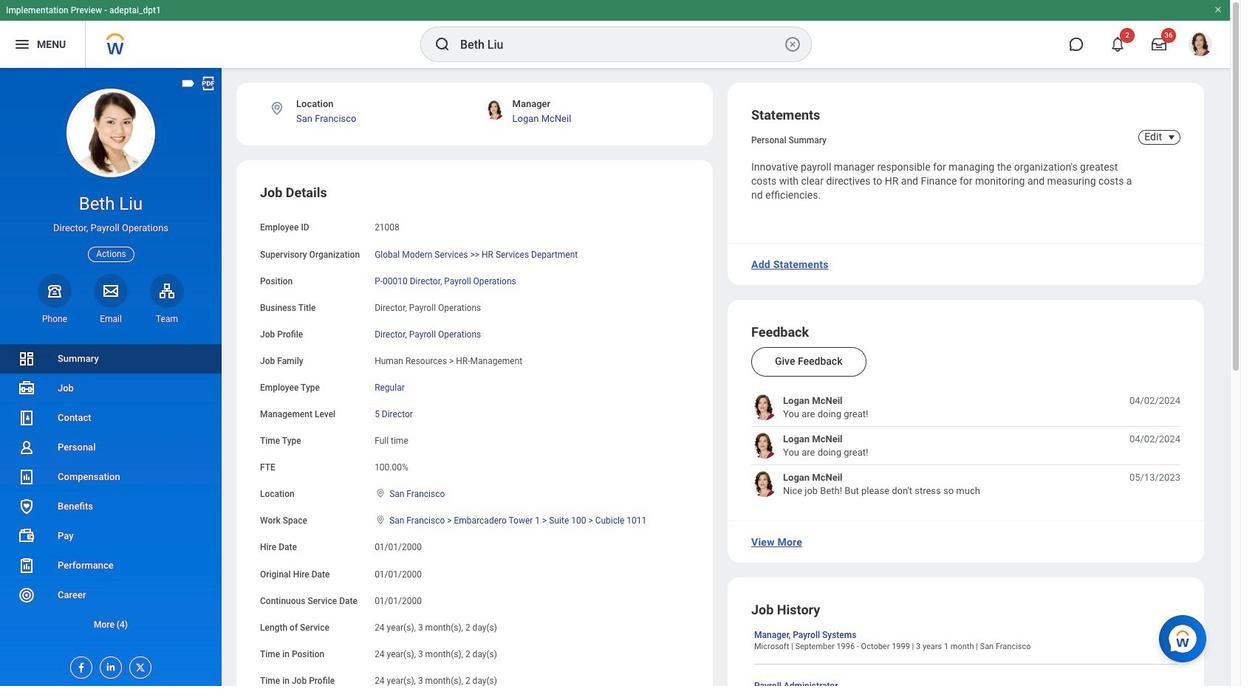 Task type: vqa. For each thing, say whether or not it's contained in the screenshot.
phone image
yes



Task type: locate. For each thing, give the bounding box(es) containing it.
2 vertical spatial employee's photo (logan mcneil) image
[[752, 472, 778, 498]]

1 horizontal spatial location image
[[375, 489, 387, 499]]

personal image
[[18, 439, 35, 457]]

location image
[[269, 101, 285, 117], [375, 489, 387, 499]]

0 vertical spatial location image
[[269, 101, 285, 117]]

facebook image
[[71, 658, 87, 674]]

0 vertical spatial employee's photo (logan mcneil) image
[[752, 395, 778, 421]]

pay image
[[18, 528, 35, 546]]

career image
[[18, 587, 35, 605]]

x image
[[130, 658, 146, 674]]

job image
[[18, 380, 35, 398]]

banner
[[0, 0, 1231, 68]]

phone beth liu element
[[38, 313, 72, 325]]

linkedin image
[[101, 658, 117, 673]]

caret down image
[[1164, 132, 1181, 143]]

list
[[0, 344, 222, 640], [752, 395, 1181, 498]]

inbox large image
[[1152, 37, 1167, 52]]

0 horizontal spatial location image
[[269, 101, 285, 117]]

employee's photo (logan mcneil) image
[[752, 395, 778, 421], [752, 433, 778, 459], [752, 472, 778, 498]]

email beth liu element
[[94, 313, 128, 325]]

1 vertical spatial employee's photo (logan mcneil) image
[[752, 433, 778, 459]]

0 horizontal spatial list
[[0, 344, 222, 640]]

justify image
[[13, 35, 31, 53]]

view team image
[[158, 282, 176, 300]]

1 vertical spatial location image
[[375, 489, 387, 499]]

tag image
[[180, 75, 197, 92]]

performance image
[[18, 557, 35, 575]]

mail image
[[102, 282, 120, 300]]

group
[[260, 184, 690, 687]]

notifications large image
[[1111, 37, 1126, 52]]

full time element
[[375, 433, 409, 447]]

2 employee's photo (logan mcneil) image from the top
[[752, 433, 778, 459]]

location image
[[375, 515, 387, 526]]

view printable version (pdf) image
[[200, 75, 217, 92]]



Task type: describe. For each thing, give the bounding box(es) containing it.
1 horizontal spatial list
[[752, 395, 1181, 498]]

profile logan mcneil image
[[1189, 33, 1213, 59]]

benefits image
[[18, 498, 35, 516]]

search image
[[434, 35, 452, 53]]

phone image
[[44, 282, 65, 300]]

navigation pane region
[[0, 68, 222, 687]]

Search Workday  search field
[[461, 28, 781, 61]]

summary image
[[18, 350, 35, 368]]

personal summary element
[[752, 132, 827, 146]]

team beth liu element
[[150, 313, 184, 325]]

x circle image
[[784, 35, 802, 53]]

contact image
[[18, 410, 35, 427]]

1 employee's photo (logan mcneil) image from the top
[[752, 395, 778, 421]]

3 employee's photo (logan mcneil) image from the top
[[752, 472, 778, 498]]

close environment banner image
[[1215, 5, 1223, 14]]

compensation image
[[18, 469, 35, 486]]



